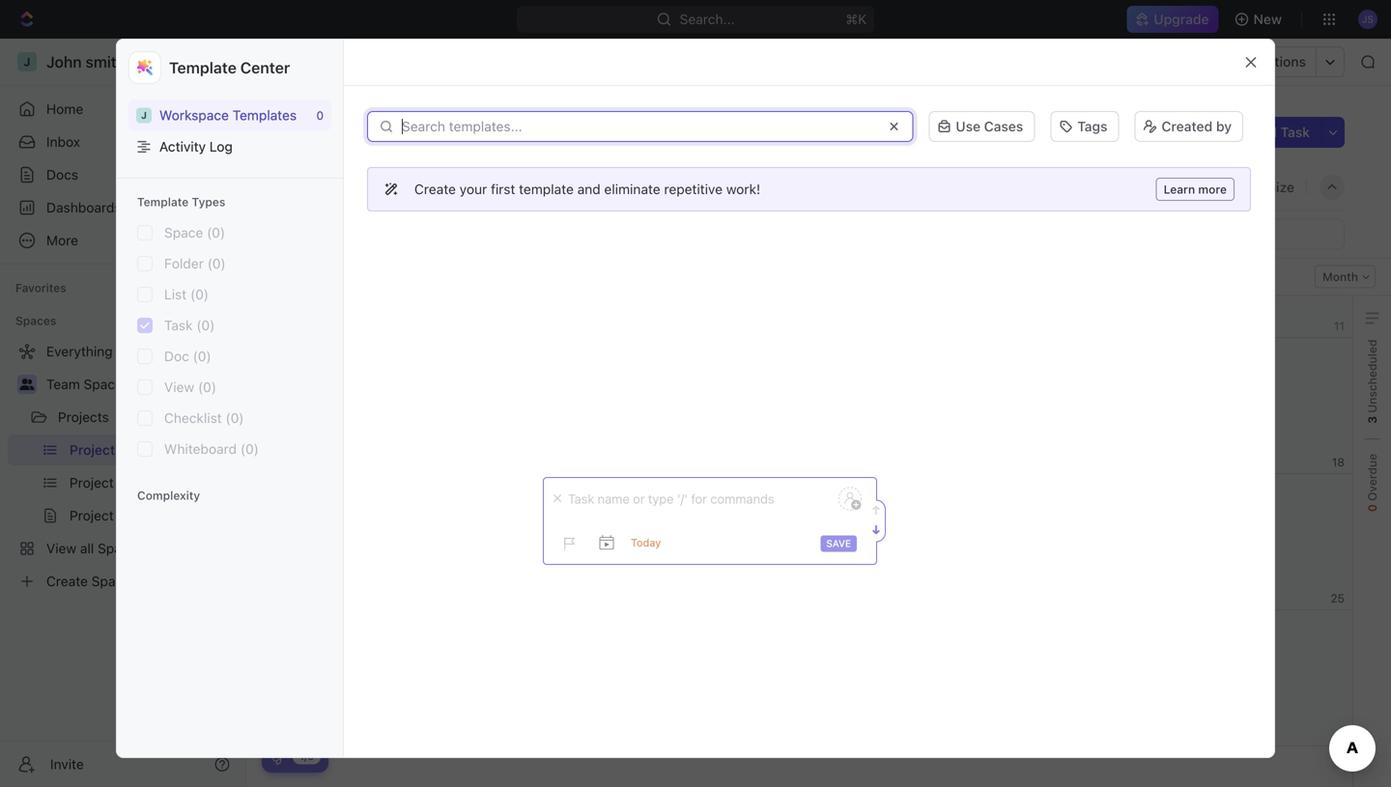 Task type: vqa. For each thing, say whether or not it's contained in the screenshot.
Linkedin button
no



Task type: describe. For each thing, give the bounding box(es) containing it.
customize button
[[1202, 174, 1300, 201]]

18
[[1332, 456, 1345, 469]]

team inside tree
[[46, 376, 80, 392]]

0 vertical spatial space
[[319, 54, 358, 70]]

docs link
[[8, 159, 238, 190]]

inbox
[[46, 134, 80, 150]]

log
[[209, 139, 233, 155]]

1 horizontal spatial 0
[[1366, 504, 1379, 512]]

(0) for doc (0)
[[193, 348, 211, 364]]

create your first template and eliminate repetitive work!
[[414, 181, 760, 197]]

favorites button
[[8, 276, 74, 299]]

more
[[1198, 183, 1227, 196]]

onboarding checklist button image
[[270, 750, 285, 765]]

set priority element
[[554, 529, 583, 558]]

(0) for folder (0)
[[207, 256, 226, 272]]

save
[[826, 538, 851, 549]]

board link
[[314, 174, 356, 201]]

gantt link
[[610, 174, 649, 201]]

0 vertical spatial 0
[[316, 108, 324, 122]]

grid containing 18
[[245, 37, 1353, 787]]

⌘k
[[846, 11, 867, 27]]

(0) for space (0)
[[207, 225, 225, 241]]

projects
[[58, 409, 109, 425]]

checklist
[[164, 410, 222, 426]]

calendar
[[450, 179, 508, 195]]

25 row
[[246, 474, 1353, 611]]

Search templates... text field
[[402, 119, 875, 134]]

project 2
[[293, 115, 407, 147]]

user group image
[[264, 57, 277, 67]]

workspace templates
[[159, 107, 297, 123]]

learn more
[[1164, 183, 1227, 196]]

(0) for list (0)
[[190, 286, 209, 302]]

dashboards
[[46, 199, 121, 215]]

table link
[[540, 174, 578, 201]]

2
[[385, 115, 402, 147]]

doc (0)
[[164, 348, 211, 364]]

types
[[192, 195, 225, 209]]

add
[[1252, 124, 1277, 140]]

view (0)
[[164, 379, 216, 395]]

user group image
[[20, 379, 34, 390]]

space (0)
[[164, 225, 225, 241]]

learn more link
[[1156, 178, 1235, 201]]

1 horizontal spatial team space link
[[258, 50, 363, 73]]

unscheduled
[[1366, 340, 1379, 416]]

sidebar navigation
[[0, 39, 246, 787]]

1 row from the top
[[246, 202, 1353, 338]]

onboarding checklist button element
[[270, 750, 285, 765]]

2 row from the top
[[246, 611, 1353, 747]]

team space inside tree
[[46, 376, 123, 392]]

customize
[[1227, 179, 1295, 195]]

projects link
[[58, 402, 184, 433]]

0 vertical spatial team space
[[282, 54, 358, 70]]

workspace
[[159, 107, 229, 123]]

18 row
[[246, 338, 1353, 474]]

eliminate
[[604, 181, 660, 197]]

task inside button
[[1281, 124, 1310, 140]]

1 vertical spatial task
[[164, 317, 193, 333]]

template center
[[169, 58, 290, 77]]

tree inside sidebar navigation
[[8, 336, 238, 597]]

your
[[460, 181, 487, 197]]

search...
[[680, 11, 735, 27]]

folder (0)
[[164, 256, 226, 272]]

whiteboard
[[164, 441, 237, 457]]

spaces
[[15, 314, 56, 328]]

Task na﻿me or type '/' for commands field
[[554, 491, 829, 508]]

checklist (0)
[[164, 410, 244, 426]]

list for list (0)
[[164, 286, 187, 302]]

1 horizontal spatial team
[[282, 54, 316, 70]]

hide button
[[1139, 174, 1198, 201]]

activity
[[159, 139, 206, 155]]

3
[[1366, 416, 1379, 424]]

repetitive
[[664, 181, 723, 197]]

favorites
[[15, 281, 66, 295]]

Search tasks... text field
[[1151, 220, 1344, 249]]



Task type: locate. For each thing, give the bounding box(es) containing it.
home link
[[8, 94, 238, 125]]

task right add
[[1281, 124, 1310, 140]]

templates
[[232, 107, 297, 123]]

0 down 3
[[1366, 504, 1379, 512]]

create
[[414, 181, 456, 197]]

1 vertical spatial list
[[164, 286, 187, 302]]

space inside tree
[[84, 376, 123, 392]]

team right user group image
[[46, 376, 80, 392]]

(0) down types
[[207, 225, 225, 241]]

gantt
[[614, 179, 649, 195]]

list link
[[388, 174, 415, 201]]

1 horizontal spatial task
[[1281, 124, 1310, 140]]

list for list
[[391, 179, 415, 195]]

0 horizontal spatial space
[[84, 376, 123, 392]]

set priority image
[[554, 529, 583, 558]]

template up workspace
[[169, 58, 237, 77]]

space right user group icon
[[319, 54, 358, 70]]

team space link
[[258, 50, 363, 73], [46, 369, 234, 400]]

complexity
[[137, 489, 200, 502]]

and
[[577, 181, 601, 197]]

0 vertical spatial template
[[169, 58, 237, 77]]

activity log
[[159, 139, 233, 155]]

automations
[[1225, 54, 1306, 70]]

1 vertical spatial team space link
[[46, 369, 234, 400]]

(0) up whiteboard (0)
[[226, 410, 244, 426]]

list down 2
[[391, 179, 415, 195]]

dashboards link
[[8, 192, 238, 223]]

0 horizontal spatial 0
[[316, 108, 324, 122]]

1 vertical spatial team space
[[46, 376, 123, 392]]

0 horizontal spatial team space
[[46, 376, 123, 392]]

center
[[240, 58, 290, 77]]

list down the folder at the left top
[[164, 286, 187, 302]]

docs
[[46, 167, 78, 183]]

team
[[282, 54, 316, 70], [46, 376, 80, 392]]

row
[[246, 202, 1353, 338], [246, 611, 1353, 747]]

project
[[293, 115, 380, 147]]

(0) for checklist (0)
[[226, 410, 244, 426]]

whiteboard (0)
[[164, 441, 259, 457]]

1 horizontal spatial space
[[164, 225, 203, 241]]

new
[[1254, 11, 1282, 27]]

space up projects link
[[84, 376, 123, 392]]

template up space (0)
[[137, 195, 189, 209]]

automations button
[[1216, 47, 1316, 76]]

inbox link
[[8, 127, 238, 157]]

template
[[519, 181, 574, 197]]

task (0)
[[164, 317, 215, 333]]

team right user group icon
[[282, 54, 316, 70]]

0 horizontal spatial task
[[164, 317, 193, 333]]

view
[[164, 379, 194, 395]]

home
[[46, 101, 83, 117]]

learn
[[1164, 183, 1195, 196]]

1 vertical spatial template
[[137, 195, 189, 209]]

(0) up the doc (0)
[[196, 317, 215, 333]]

template
[[169, 58, 237, 77], [137, 195, 189, 209]]

0 vertical spatial team
[[282, 54, 316, 70]]

team space link up templates
[[258, 50, 363, 73]]

(0) right doc at left top
[[193, 348, 211, 364]]

0 vertical spatial team space link
[[258, 50, 363, 73]]

1 vertical spatial 0
[[1366, 504, 1379, 512]]

(0) for whiteboard (0)
[[240, 441, 259, 457]]

(0) right the folder at the left top
[[207, 256, 226, 272]]

cell
[[562, 338, 721, 473], [1036, 338, 1195, 473], [1036, 474, 1195, 610], [404, 611, 563, 746], [562, 611, 721, 746], [720, 611, 879, 746], [878, 611, 1037, 746], [1036, 611, 1195, 746]]

0 vertical spatial row
[[246, 202, 1353, 338]]

0 horizontal spatial team
[[46, 376, 80, 392]]

1 vertical spatial space
[[164, 225, 203, 241]]

25
[[1331, 592, 1345, 605]]

2 vertical spatial space
[[84, 376, 123, 392]]

list (0)
[[164, 286, 209, 302]]

work!
[[726, 181, 760, 197]]

board
[[318, 179, 356, 195]]

space
[[319, 54, 358, 70], [164, 225, 203, 241], [84, 376, 123, 392]]

space down template types at the left of the page
[[164, 225, 203, 241]]

template types
[[137, 195, 225, 209]]

task up doc at left top
[[164, 317, 193, 333]]

calendar link
[[447, 174, 508, 201]]

invite
[[50, 756, 84, 772]]

(0) for task (0)
[[196, 317, 215, 333]]

activity log button
[[128, 131, 331, 162]]

team space up projects
[[46, 376, 123, 392]]

task
[[1281, 124, 1310, 140], [164, 317, 193, 333]]

0 vertical spatial list
[[391, 179, 415, 195]]

0 vertical spatial task
[[1281, 124, 1310, 140]]

today
[[631, 537, 661, 549]]

add task
[[1252, 124, 1310, 140]]

hide
[[1162, 179, 1192, 195]]

tree containing team space
[[8, 336, 238, 597]]

today button
[[631, 537, 661, 551]]

0
[[316, 108, 324, 122], [1366, 504, 1379, 512]]

cell inside 25 row
[[1036, 474, 1195, 610]]

upgrade
[[1154, 11, 1209, 27]]

0 horizontal spatial list
[[164, 286, 187, 302]]

1 vertical spatial team
[[46, 376, 80, 392]]

doc
[[164, 348, 189, 364]]

(0) down folder (0) on the top of the page
[[190, 286, 209, 302]]

table
[[544, 179, 578, 195]]

0 horizontal spatial team space link
[[46, 369, 234, 400]]

list
[[391, 179, 415, 195], [164, 286, 187, 302]]

0 right templates
[[316, 108, 324, 122]]

overdue
[[1366, 454, 1379, 504]]

team space right user group icon
[[282, 54, 358, 70]]

template for template center
[[169, 58, 237, 77]]

folder
[[164, 256, 204, 272]]

grid
[[245, 37, 1353, 787]]

j
[[141, 110, 147, 121]]

(0) right view
[[198, 379, 216, 395]]

1/5
[[299, 751, 314, 762]]

1 horizontal spatial list
[[391, 179, 415, 195]]

tree
[[8, 336, 238, 597]]

upgrade link
[[1127, 6, 1219, 33]]

team space link inside tree
[[46, 369, 234, 400]]

first
[[491, 181, 515, 197]]

john smith's workspace, , element
[[136, 107, 152, 123]]

team space link up projects link
[[46, 369, 234, 400]]

new button
[[1227, 4, 1294, 35]]

team space
[[282, 54, 358, 70], [46, 376, 123, 392]]

2 horizontal spatial space
[[319, 54, 358, 70]]

(0) right whiteboard
[[240, 441, 259, 457]]

(0)
[[207, 225, 225, 241], [207, 256, 226, 272], [190, 286, 209, 302], [196, 317, 215, 333], [193, 348, 211, 364], [198, 379, 216, 395], [226, 410, 244, 426], [240, 441, 259, 457]]

1 horizontal spatial team space
[[282, 54, 358, 70]]

(0) for view (0)
[[198, 379, 216, 395]]

1 vertical spatial row
[[246, 611, 1353, 747]]

add task button
[[1240, 117, 1322, 148]]

template for template types
[[137, 195, 189, 209]]



